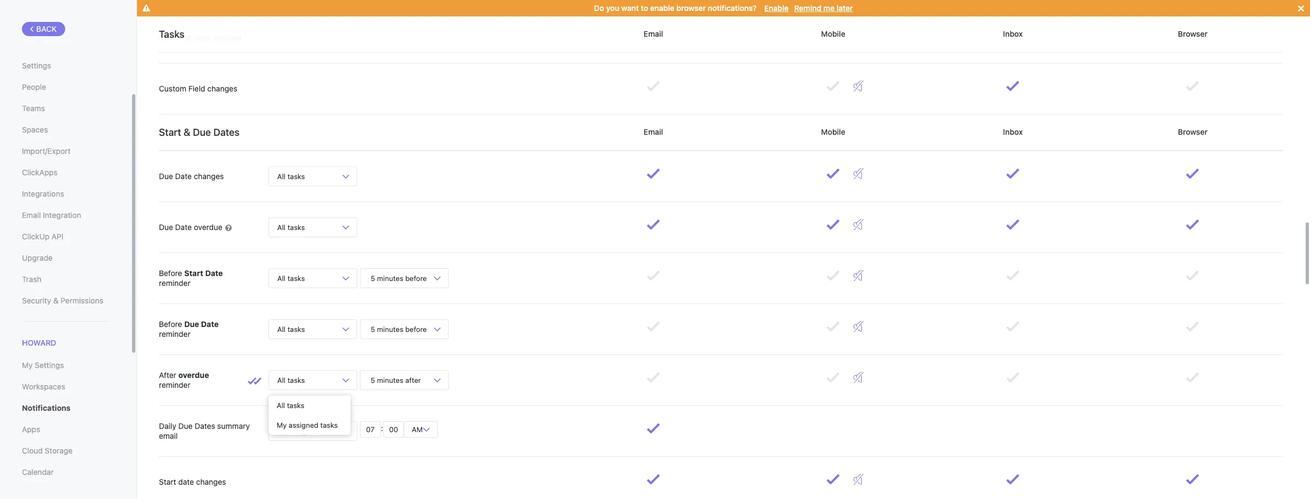 Task type: describe. For each thing, give the bounding box(es) containing it.
to
[[641, 3, 649, 13]]

checklist
[[159, 33, 192, 42]]

3 off image from the top
[[854, 321, 864, 332]]

enable
[[765, 3, 789, 13]]

3 off image from the top
[[854, 270, 864, 281]]

5 for due date
[[371, 325, 375, 334]]

summary
[[217, 422, 250, 431]]

daily due dates summary email
[[159, 422, 250, 441]]

5 minutes before for due date
[[369, 325, 429, 334]]

after
[[159, 371, 176, 380]]

teams link
[[22, 99, 109, 118]]

clickapps
[[22, 168, 58, 177]]

item
[[194, 33, 209, 42]]

workspaces link
[[22, 378, 109, 397]]

enable
[[651, 3, 675, 13]]

start for date
[[159, 477, 176, 487]]

email
[[159, 431, 178, 441]]

cloud
[[22, 446, 43, 456]]

notifications?
[[708, 3, 757, 13]]

3 5 from the top
[[371, 376, 375, 385]]

1 off image from the top
[[854, 30, 864, 41]]

resolved
[[211, 33, 241, 42]]

trash link
[[22, 270, 109, 289]]

start for &
[[159, 126, 181, 138]]

5 for start date
[[371, 274, 375, 283]]

teams
[[22, 104, 45, 113]]

email for tasks
[[642, 29, 666, 38]]

minutes for start date
[[377, 274, 404, 283]]

import/export
[[22, 146, 71, 156]]

inbox for tasks
[[1002, 29, 1026, 38]]

start & due dates
[[159, 126, 240, 138]]

daily
[[159, 422, 176, 431]]

before for before start date reminder
[[159, 269, 182, 278]]

2 off image from the top
[[854, 168, 864, 179]]

checklist item resolved
[[159, 33, 241, 42]]

reminder inside after overdue reminder
[[159, 380, 191, 390]]

clickup api link
[[22, 228, 109, 246]]

integrations
[[22, 189, 64, 198]]

calendar
[[22, 468, 54, 477]]

howard
[[22, 338, 56, 348]]

changes for custom field changes
[[207, 84, 238, 93]]

4 off image from the top
[[854, 474, 864, 485]]

5 minutes after
[[369, 376, 423, 385]]

trash
[[22, 275, 42, 284]]

notifications
[[22, 404, 71, 413]]

calendar link
[[22, 463, 109, 482]]

& for security
[[53, 296, 59, 305]]

5 minutes before for start date
[[369, 274, 429, 283]]

upgrade link
[[22, 249, 109, 268]]

am
[[410, 425, 425, 434]]

back
[[36, 24, 57, 33]]

tasks
[[159, 28, 185, 40]]

1 vertical spatial settings
[[35, 361, 64, 370]]

me
[[824, 3, 835, 13]]

changes for start date changes
[[196, 477, 226, 487]]

date inside before due date reminder
[[201, 320, 219, 329]]

3 minutes from the top
[[377, 376, 404, 385]]

before for start date
[[406, 274, 427, 283]]

do you want to enable browser notifications? enable remind me later
[[594, 3, 854, 13]]



Task type: vqa. For each thing, say whether or not it's contained in the screenshot.
Security
yes



Task type: locate. For each thing, give the bounding box(es) containing it.
2 vertical spatial 5
[[371, 376, 375, 385]]

0 vertical spatial inbox
[[1002, 29, 1026, 38]]

reminder for start date
[[159, 279, 191, 288]]

email integration
[[22, 211, 81, 220]]

before inside before due date reminder
[[159, 320, 182, 329]]

due date changes
[[159, 172, 224, 181]]

1 vertical spatial start
[[184, 269, 203, 278]]

start down the custom
[[159, 126, 181, 138]]

2 mobile from the top
[[820, 127, 848, 136]]

settings link
[[22, 56, 109, 75]]

mobile for tasks
[[820, 29, 848, 38]]

1 vertical spatial 5 minutes before
[[369, 325, 429, 334]]

1 browser from the top
[[1177, 29, 1210, 38]]

1 mobile from the top
[[820, 29, 848, 38]]

before inside before start date reminder
[[159, 269, 182, 278]]

2 vertical spatial start
[[159, 477, 176, 487]]

0 vertical spatial reminder
[[159, 279, 191, 288]]

custom field changes
[[159, 84, 238, 93]]

workspaces
[[22, 382, 65, 392]]

all tasks
[[277, 172, 305, 181], [277, 223, 305, 232], [277, 274, 305, 283], [277, 325, 305, 334], [277, 376, 305, 385], [277, 401, 305, 410]]

apps link
[[22, 421, 109, 439]]

before for before due date reminder
[[159, 320, 182, 329]]

upgrade
[[22, 253, 53, 263]]

None text field
[[383, 422, 404, 438]]

2 reminder from the top
[[159, 330, 191, 339]]

email for start & due dates
[[642, 127, 666, 136]]

2 before from the top
[[406, 325, 427, 334]]

start left date
[[159, 477, 176, 487]]

dates left summary
[[195, 422, 215, 431]]

0 vertical spatial settings
[[22, 61, 51, 70]]

spaces
[[22, 125, 48, 134]]

integrations link
[[22, 185, 109, 203]]

my settings link
[[22, 356, 109, 375]]

1 vertical spatial changes
[[194, 172, 224, 181]]

date down before start date reminder at the bottom of the page
[[201, 320, 219, 329]]

3 reminder from the top
[[159, 380, 191, 390]]

0 vertical spatial 5 minutes before
[[369, 274, 429, 283]]

people
[[22, 82, 46, 92]]

inbox for start & due dates
[[1002, 127, 1026, 136]]

after overdue reminder
[[159, 371, 209, 390]]

clickup
[[22, 232, 49, 241]]

dates inside 'daily due dates summary email'
[[195, 422, 215, 431]]

browser
[[677, 3, 706, 13]]

due date overdue
[[159, 223, 225, 232]]

minutes
[[377, 274, 404, 283], [377, 325, 404, 334], [377, 376, 404, 385]]

start down due date overdue
[[184, 269, 203, 278]]

remind
[[795, 3, 822, 13]]

changes right field
[[207, 84, 238, 93]]

security & permissions link
[[22, 292, 109, 310]]

people link
[[22, 78, 109, 96]]

custom
[[159, 84, 186, 93]]

due
[[193, 126, 211, 138], [159, 172, 173, 181], [159, 223, 173, 232], [184, 320, 199, 329], [178, 422, 193, 431]]

want
[[622, 3, 639, 13]]

off image
[[854, 81, 864, 92], [854, 168, 864, 179], [854, 270, 864, 281], [854, 474, 864, 485]]

my settings
[[22, 361, 64, 370]]

due inside 'daily due dates summary email'
[[178, 422, 193, 431]]

4 off image from the top
[[854, 372, 864, 383]]

email integration link
[[22, 206, 109, 225]]

before down before start date reminder at the bottom of the page
[[159, 320, 182, 329]]

off image
[[854, 30, 864, 41], [854, 219, 864, 230], [854, 321, 864, 332], [854, 372, 864, 383]]

1 vertical spatial inbox
[[1002, 127, 1026, 136]]

2 inbox from the top
[[1002, 127, 1026, 136]]

& right security
[[53, 296, 59, 305]]

email
[[642, 29, 666, 38], [642, 127, 666, 136], [22, 211, 41, 220]]

clickapps link
[[22, 163, 109, 182]]

before down due date overdue
[[159, 269, 182, 278]]

back link
[[22, 22, 65, 36]]

2 5 from the top
[[371, 325, 375, 334]]

2 vertical spatial changes
[[196, 477, 226, 487]]

2 vertical spatial reminder
[[159, 380, 191, 390]]

0 vertical spatial email
[[642, 29, 666, 38]]

changes
[[207, 84, 238, 93], [194, 172, 224, 181], [196, 477, 226, 487]]

1 off image from the top
[[854, 81, 864, 92]]

after
[[406, 376, 421, 385]]

start
[[159, 126, 181, 138], [184, 269, 203, 278], [159, 477, 176, 487]]

before for due date
[[406, 325, 427, 334]]

apps
[[22, 425, 40, 434]]

reminder inside before start date reminder
[[159, 279, 191, 288]]

security & permissions
[[22, 296, 103, 305]]

inbox
[[1002, 29, 1026, 38], [1002, 127, 1026, 136]]

cloud storage
[[22, 446, 73, 456]]

1 reminder from the top
[[159, 279, 191, 288]]

do
[[594, 3, 605, 13]]

1 horizontal spatial &
[[184, 126, 191, 138]]

browser for start & due dates
[[1177, 127, 1210, 136]]

date down due date overdue
[[205, 269, 223, 278]]

start inside before start date reminder
[[184, 269, 203, 278]]

mobile
[[820, 29, 848, 38], [820, 127, 848, 136]]

my assigned tasks
[[277, 421, 338, 430], [277, 427, 339, 436]]

settings up people
[[22, 61, 51, 70]]

reminder down after
[[159, 380, 191, 390]]

tasks
[[288, 172, 305, 181], [288, 223, 305, 232], [288, 274, 305, 283], [288, 325, 305, 334], [288, 376, 305, 385], [287, 401, 305, 410], [321, 421, 338, 430], [321, 427, 339, 436]]

0 vertical spatial overdue
[[194, 223, 223, 232]]

changes for due date changes
[[194, 172, 224, 181]]

& for start
[[184, 126, 191, 138]]

1 vertical spatial &
[[53, 296, 59, 305]]

date down start & due dates at the top left of the page
[[175, 172, 192, 181]]

date inside before start date reminder
[[205, 269, 223, 278]]

reminder
[[159, 279, 191, 288], [159, 330, 191, 339], [159, 380, 191, 390]]

changes right date
[[196, 477, 226, 487]]

2 minutes from the top
[[377, 325, 404, 334]]

browser
[[1177, 29, 1210, 38], [1177, 127, 1210, 136]]

before
[[159, 269, 182, 278], [159, 320, 182, 329]]

cloud storage link
[[22, 442, 109, 461]]

&
[[184, 126, 191, 138], [53, 296, 59, 305]]

reminder for due date
[[159, 330, 191, 339]]

due inside before due date reminder
[[184, 320, 199, 329]]

1 5 from the top
[[371, 274, 375, 283]]

date up before start date reminder at the bottom of the page
[[175, 223, 192, 232]]

api
[[52, 232, 63, 241]]

0 vertical spatial browser
[[1177, 29, 1210, 38]]

0 vertical spatial &
[[184, 126, 191, 138]]

changes down start & due dates at the top left of the page
[[194, 172, 224, 181]]

1 inbox from the top
[[1002, 29, 1026, 38]]

None text field
[[360, 422, 381, 438]]

security
[[22, 296, 51, 305]]

1 vertical spatial 5
[[371, 325, 375, 334]]

before
[[406, 274, 427, 283], [406, 325, 427, 334]]

2 browser from the top
[[1177, 127, 1210, 136]]

2 5 minutes before from the top
[[369, 325, 429, 334]]

you
[[607, 3, 620, 13]]

overdue
[[194, 223, 223, 232], [179, 371, 209, 380]]

0 vertical spatial mobile
[[820, 29, 848, 38]]

0 horizontal spatial &
[[53, 296, 59, 305]]

overdue inside after overdue reminder
[[179, 371, 209, 380]]

my
[[22, 361, 33, 370], [277, 421, 287, 430], [277, 427, 287, 436]]

0 vertical spatial 5
[[371, 274, 375, 283]]

settings up the workspaces
[[35, 361, 64, 370]]

overdue right after
[[179, 371, 209, 380]]

& up due date changes
[[184, 126, 191, 138]]

:
[[381, 424, 383, 433]]

permissions
[[61, 296, 103, 305]]

all
[[277, 172, 286, 181], [277, 223, 286, 232], [277, 274, 286, 283], [277, 325, 286, 334], [277, 376, 286, 385], [277, 401, 285, 410]]

clickup api
[[22, 232, 63, 241]]

reminder up after
[[159, 330, 191, 339]]

0 vertical spatial start
[[159, 126, 181, 138]]

0 vertical spatial before
[[406, 274, 427, 283]]

2 vertical spatial email
[[22, 211, 41, 220]]

reminder up before due date reminder
[[159, 279, 191, 288]]

later
[[837, 3, 854, 13]]

0 vertical spatial minutes
[[377, 274, 404, 283]]

0 vertical spatial before
[[159, 269, 182, 278]]

before start date reminder
[[159, 269, 223, 288]]

spaces link
[[22, 121, 109, 139]]

1 vertical spatial mobile
[[820, 127, 848, 136]]

0 vertical spatial dates
[[214, 126, 240, 138]]

before due date reminder
[[159, 320, 219, 339]]

import/export link
[[22, 142, 109, 161]]

1 5 minutes before from the top
[[369, 274, 429, 283]]

integration
[[43, 211, 81, 220]]

2 vertical spatial minutes
[[377, 376, 404, 385]]

1 before from the top
[[406, 274, 427, 283]]

notifications link
[[22, 399, 109, 418]]

1 vertical spatial browser
[[1177, 127, 1210, 136]]

storage
[[45, 446, 73, 456]]

date
[[175, 172, 192, 181], [175, 223, 192, 232], [205, 269, 223, 278], [201, 320, 219, 329]]

2 before from the top
[[159, 320, 182, 329]]

1 vertical spatial before
[[406, 325, 427, 334]]

2 off image from the top
[[854, 219, 864, 230]]

browser for tasks
[[1177, 29, 1210, 38]]

1 vertical spatial reminder
[[159, 330, 191, 339]]

5
[[371, 274, 375, 283], [371, 325, 375, 334], [371, 376, 375, 385]]

1 vertical spatial before
[[159, 320, 182, 329]]

mobile for start & due dates
[[820, 127, 848, 136]]

1 vertical spatial email
[[642, 127, 666, 136]]

field
[[188, 84, 205, 93]]

1 minutes from the top
[[377, 274, 404, 283]]

reminder inside before due date reminder
[[159, 330, 191, 339]]

1 vertical spatial dates
[[195, 422, 215, 431]]

overdue down due date changes
[[194, 223, 223, 232]]

dates
[[214, 126, 240, 138], [195, 422, 215, 431]]

dates down custom field changes
[[214, 126, 240, 138]]

1 vertical spatial minutes
[[377, 325, 404, 334]]

1 before from the top
[[159, 269, 182, 278]]

start date changes
[[159, 477, 226, 487]]

date
[[178, 477, 194, 487]]

minutes for due date
[[377, 325, 404, 334]]

1 vertical spatial overdue
[[179, 371, 209, 380]]

0 vertical spatial changes
[[207, 84, 238, 93]]



